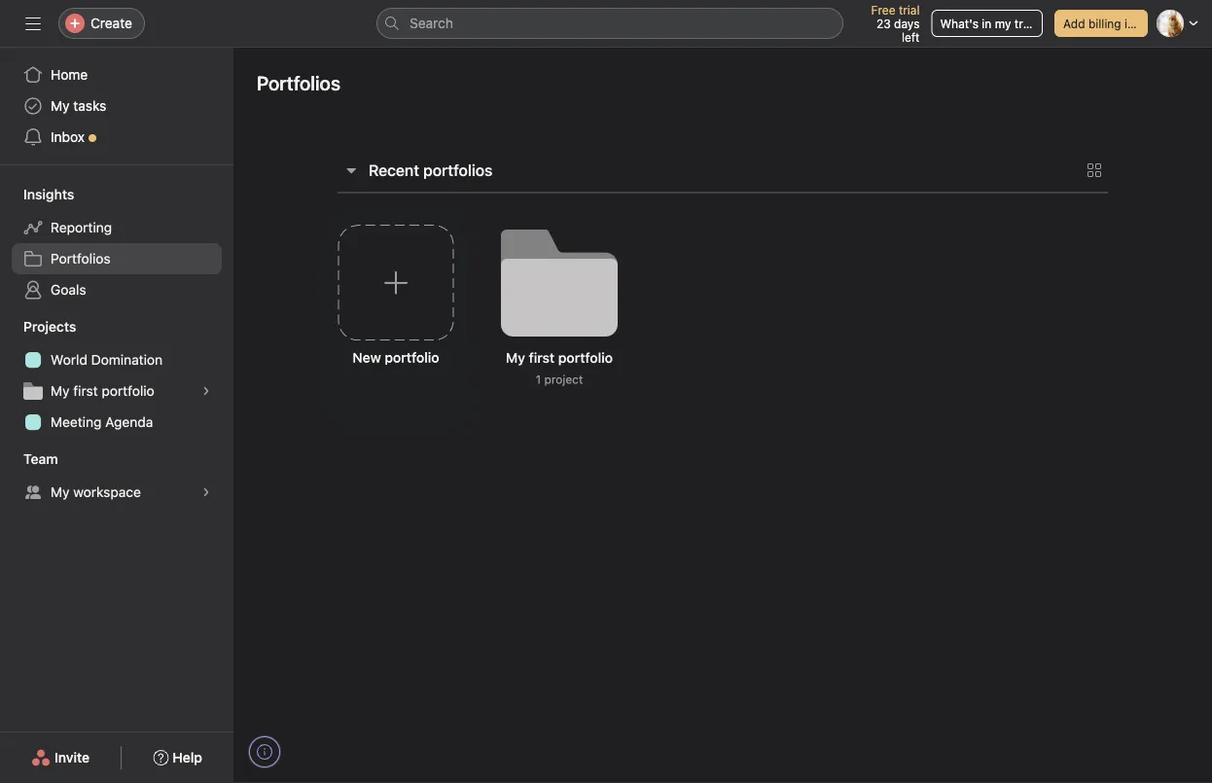 Task type: describe. For each thing, give the bounding box(es) containing it.
what's in my trial?
[[941, 17, 1042, 30]]

new
[[353, 350, 381, 366]]

see details, my first portfolio image
[[201, 385, 212, 397]]

home
[[51, 67, 88, 83]]

create
[[91, 15, 132, 31]]

inbox link
[[12, 122, 222, 153]]

recent
[[369, 161, 420, 180]]

reporting link
[[12, 212, 222, 243]]

first for my first portfolio
[[73, 383, 98, 399]]

global element
[[0, 48, 234, 164]]

new portfolio
[[353, 350, 440, 366]]

what's
[[941, 17, 979, 30]]

portfolios inside insights element
[[51, 251, 111, 267]]

days
[[895, 17, 920, 30]]

projects
[[23, 319, 76, 335]]

see details, my workspace image
[[201, 487, 212, 498]]

meeting agenda link
[[12, 407, 222, 438]]

my first portfolio 1 project
[[506, 350, 613, 386]]

home link
[[12, 59, 222, 91]]

new portfolio button
[[322, 209, 470, 429]]

team
[[23, 451, 58, 467]]

my
[[995, 17, 1012, 30]]

world
[[51, 352, 87, 368]]

meeting agenda
[[51, 414, 153, 430]]

free
[[872, 3, 896, 17]]

add billing info button
[[1055, 10, 1149, 37]]

insights
[[23, 186, 74, 202]]

trial
[[899, 3, 920, 17]]

reporting
[[51, 219, 112, 236]]

meeting
[[51, 414, 102, 430]]

1 horizontal spatial portfolios
[[257, 71, 341, 94]]

portfolios
[[423, 161, 493, 180]]

left
[[902, 30, 920, 44]]

project
[[545, 373, 583, 386]]

teams element
[[0, 442, 234, 512]]

team button
[[0, 450, 58, 469]]

goals
[[51, 282, 86, 298]]

portfolio inside new portfolio button
[[385, 350, 440, 366]]

view as list image
[[1087, 163, 1103, 178]]

in
[[982, 17, 992, 30]]

my for my workspace
[[51, 484, 70, 500]]

add
[[1064, 17, 1086, 30]]



Task type: vqa. For each thing, say whether or not it's contained in the screenshot.
'billing'
yes



Task type: locate. For each thing, give the bounding box(es) containing it.
create button
[[58, 8, 145, 39]]

free trial 23 days left
[[872, 3, 920, 44]]

my inside projects element
[[51, 383, 70, 399]]

goals link
[[12, 274, 222, 306]]

my inside global element
[[51, 98, 70, 114]]

info
[[1125, 17, 1146, 30]]

portfolio right new
[[385, 350, 440, 366]]

0 vertical spatial first
[[529, 350, 555, 366]]

help
[[173, 750, 202, 766]]

portfolios link
[[12, 243, 222, 274]]

portfolios
[[257, 71, 341, 94], [51, 251, 111, 267]]

workspace
[[73, 484, 141, 500]]

23
[[877, 17, 891, 30]]

my for my first portfolio
[[51, 383, 70, 399]]

0 horizontal spatial first
[[73, 383, 98, 399]]

first for my first portfolio 1 project
[[529, 350, 555, 366]]

recent portfolios
[[369, 161, 493, 180]]

first inside projects element
[[73, 383, 98, 399]]

portfolio for my first portfolio
[[102, 383, 155, 399]]

1 horizontal spatial first
[[529, 350, 555, 366]]

billing
[[1089, 17, 1122, 30]]

first up meeting
[[73, 383, 98, 399]]

collapse task list for the section recent portfolios image
[[344, 163, 359, 178]]

1
[[536, 373, 541, 386]]

2 horizontal spatial portfolio
[[558, 350, 613, 366]]

projects button
[[0, 317, 76, 337]]

search list box
[[377, 8, 844, 39]]

agenda
[[105, 414, 153, 430]]

world domination
[[51, 352, 163, 368]]

my first portfolio link
[[12, 376, 222, 407]]

trial?
[[1015, 17, 1042, 30]]

my for my first portfolio 1 project
[[506, 350, 526, 366]]

my tasks
[[51, 98, 106, 114]]

portfolio for my first portfolio 1 project
[[558, 350, 613, 366]]

my workspace link
[[12, 477, 222, 508]]

my
[[51, 98, 70, 114], [506, 350, 526, 366], [51, 383, 70, 399], [51, 484, 70, 500]]

projects element
[[0, 310, 234, 442]]

my inside my first portfolio 1 project
[[506, 350, 526, 366]]

hide sidebar image
[[25, 16, 41, 31]]

portfolio up the agenda
[[102, 383, 155, 399]]

first up 1
[[529, 350, 555, 366]]

insights element
[[0, 177, 234, 310]]

my for my tasks
[[51, 98, 70, 114]]

portfolio inside my first portfolio 1 project
[[558, 350, 613, 366]]

my first portfolio
[[51, 383, 155, 399]]

domination
[[91, 352, 163, 368]]

0 horizontal spatial portfolios
[[51, 251, 111, 267]]

search
[[410, 15, 454, 31]]

portfolio up project
[[558, 350, 613, 366]]

world domination link
[[12, 345, 222, 376]]

search button
[[377, 8, 844, 39]]

add billing info
[[1064, 17, 1146, 30]]

0 vertical spatial portfolios
[[257, 71, 341, 94]]

first
[[529, 350, 555, 366], [73, 383, 98, 399]]

portfolio
[[385, 350, 440, 366], [558, 350, 613, 366], [102, 383, 155, 399]]

1 vertical spatial first
[[73, 383, 98, 399]]

0 horizontal spatial portfolio
[[102, 383, 155, 399]]

my inside the teams element
[[51, 484, 70, 500]]

portfolio inside my first portfolio link
[[102, 383, 155, 399]]

insights button
[[0, 185, 74, 204]]

my workspace
[[51, 484, 141, 500]]

1 horizontal spatial portfolio
[[385, 350, 440, 366]]

help button
[[140, 741, 215, 776]]

invite button
[[19, 741, 102, 776]]

my tasks link
[[12, 91, 222, 122]]

inbox
[[51, 129, 85, 145]]

what's in my trial? button
[[932, 10, 1044, 37]]

1 vertical spatial portfolios
[[51, 251, 111, 267]]

first inside my first portfolio 1 project
[[529, 350, 555, 366]]

invite
[[55, 750, 90, 766]]

tasks
[[73, 98, 106, 114]]



